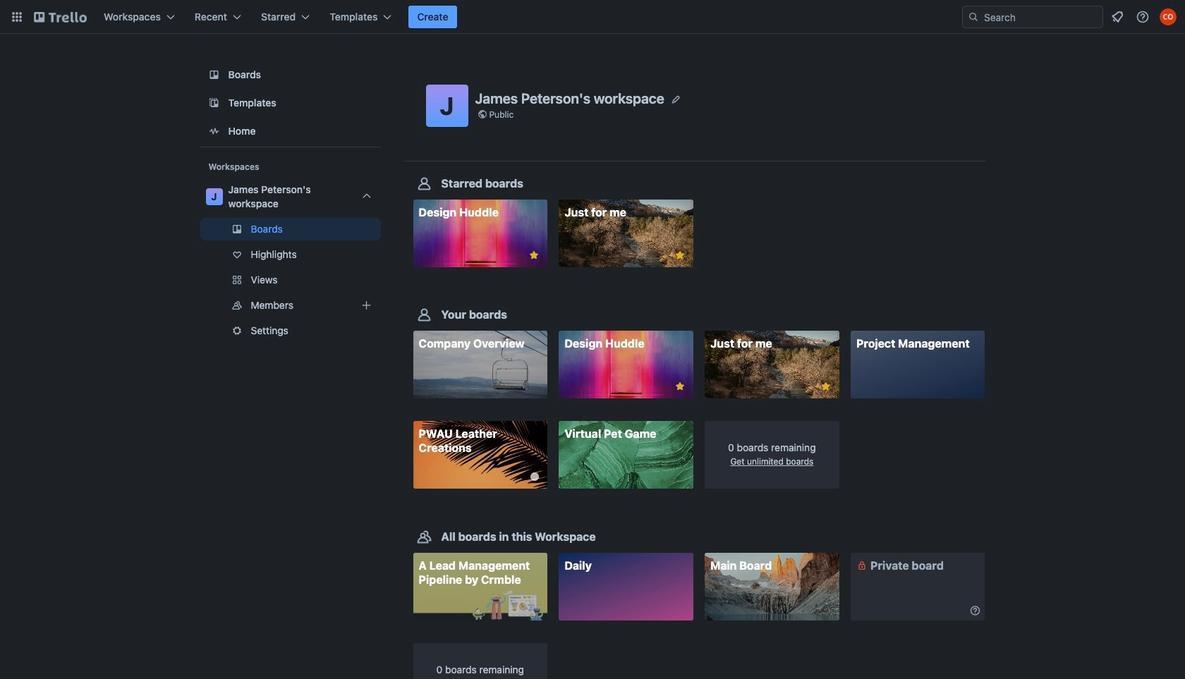 Task type: describe. For each thing, give the bounding box(es) containing it.
home image
[[206, 123, 223, 140]]

0 notifications image
[[1109, 8, 1126, 25]]

christina overa (christinaovera) image
[[1160, 8, 1177, 25]]

there is new activity on this board. image
[[531, 473, 539, 481]]

0 horizontal spatial sm image
[[855, 558, 869, 573]]

open information menu image
[[1136, 10, 1150, 24]]

1 click to unstar this board. it will be removed from your starred list. image from the top
[[674, 249, 686, 262]]

primary element
[[0, 0, 1185, 34]]

template board image
[[206, 95, 223, 111]]



Task type: locate. For each thing, give the bounding box(es) containing it.
1 vertical spatial sm image
[[968, 604, 982, 618]]

board image
[[206, 66, 223, 83]]

1 vertical spatial click to unstar this board. it will be removed from your starred list. image
[[674, 380, 686, 393]]

add image
[[358, 297, 375, 314]]

search image
[[968, 11, 979, 23]]

click to unstar this board. it will be removed from your starred list. image
[[528, 249, 540, 262], [819, 380, 832, 393]]

1 horizontal spatial click to unstar this board. it will be removed from your starred list. image
[[819, 380, 832, 393]]

0 horizontal spatial click to unstar this board. it will be removed from your starred list. image
[[528, 249, 540, 262]]

2 click to unstar this board. it will be removed from your starred list. image from the top
[[674, 380, 686, 393]]

1 vertical spatial click to unstar this board. it will be removed from your starred list. image
[[819, 380, 832, 393]]

back to home image
[[34, 6, 87, 28]]

1 horizontal spatial sm image
[[968, 604, 982, 618]]

0 vertical spatial sm image
[[855, 558, 869, 573]]

0 vertical spatial click to unstar this board. it will be removed from your starred list. image
[[528, 249, 540, 262]]

sm image
[[855, 558, 869, 573], [968, 604, 982, 618]]

click to unstar this board. it will be removed from your starred list. image
[[674, 249, 686, 262], [674, 380, 686, 393]]

Search field
[[979, 7, 1103, 27]]

0 vertical spatial click to unstar this board. it will be removed from your starred list. image
[[674, 249, 686, 262]]



Task type: vqa. For each thing, say whether or not it's contained in the screenshot.
Workspace
no



